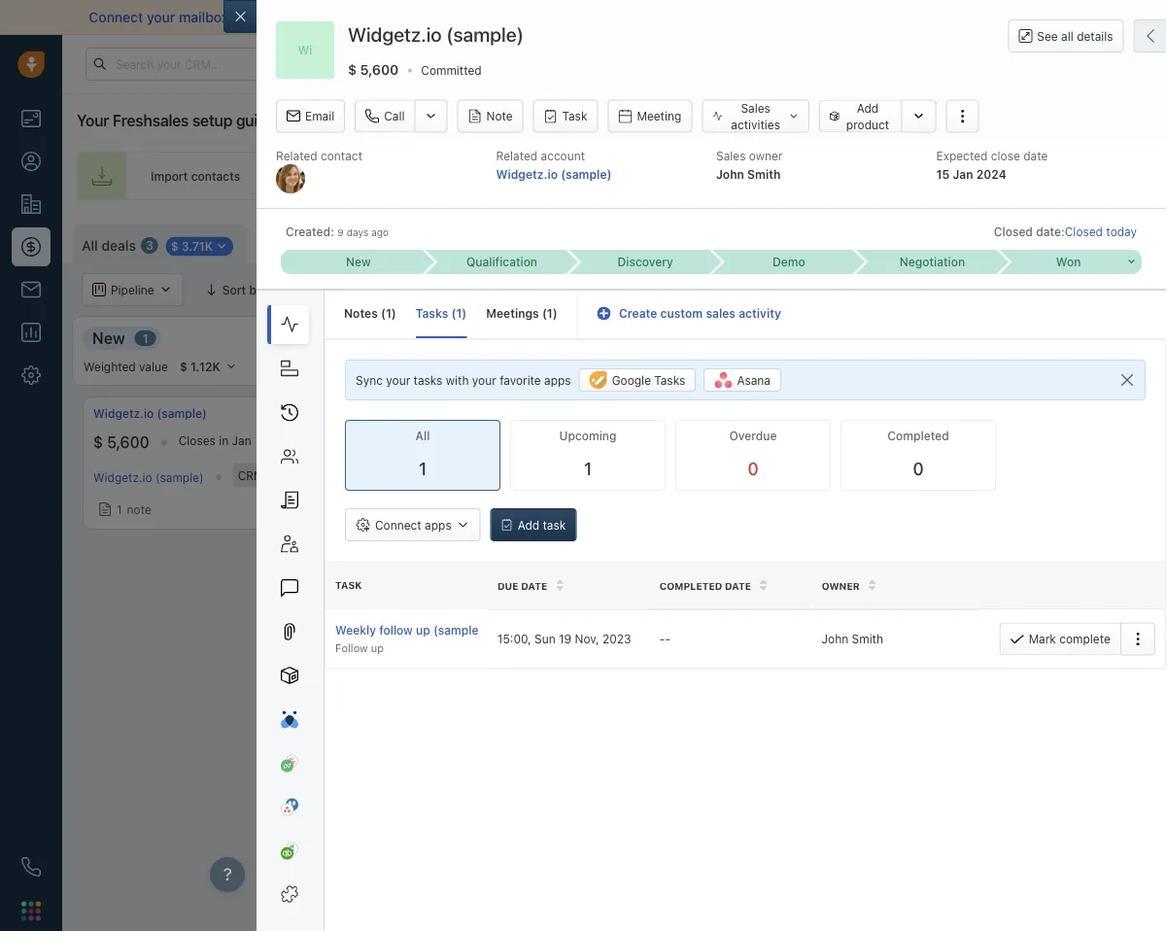 Task type: describe. For each thing, give the bounding box(es) containing it.
sales
[[706, 307, 736, 320]]

discovery inside discovery link
[[618, 255, 673, 269]]

close image
[[1137, 13, 1147, 22]]

add task
[[518, 518, 566, 532]]

negotiation
[[900, 255, 965, 269]]

related account widgetz.io (sample)
[[496, 149, 612, 181]]

widgetz.io (sample) dialog
[[224, 0, 1166, 931]]

new inside 'link'
[[346, 255, 371, 269]]

1 vertical spatial new
[[92, 329, 125, 347]]

quotas and forecasting link
[[888, 273, 1060, 306]]

sync
[[507, 9, 537, 25]]

related for related account widgetz.io (sample)
[[496, 149, 538, 162]]

your left mailbox
[[147, 9, 175, 25]]

way
[[478, 9, 504, 25]]

your
[[77, 111, 109, 130]]

all deals 3
[[82, 237, 153, 253]]

closed today link
[[1065, 223, 1137, 240]]

deals for all
[[102, 237, 136, 253]]

in for 100
[[519, 434, 529, 448]]

2 -- from the left
[[984, 632, 995, 646]]

widgetz.io inside related account widgetz.io (sample)
[[496, 167, 558, 181]]

container_wx8msf4aqz5i3rn1 image inside all deal owners button
[[480, 283, 494, 296]]

nov
[[532, 434, 554, 448]]

crm
[[238, 469, 264, 482]]

( for tasks
[[451, 307, 456, 320]]

follow
[[379, 623, 413, 637]]

add product button
[[819, 100, 901, 133]]

add right overdue at the right of page
[[836, 419, 858, 432]]

no
[[545, 469, 561, 482]]

overdue
[[729, 429, 777, 443]]

meeting
[[637, 110, 682, 123]]

all inside widgetz.io (sample) dialog
[[416, 429, 430, 443]]

google tasks button
[[579, 368, 696, 392]]

in for 5,600
[[219, 434, 229, 448]]

google tasks
[[612, 373, 686, 387]]

1 vertical spatial jan
[[232, 434, 251, 448]]

container_wx8msf4aqz5i3rn1 image inside the quotas and forecasting link
[[888, 283, 901, 296]]

Search field
[[1061, 273, 1159, 306]]

1 inside button
[[375, 283, 380, 296]]

date inside expected close date 15 jan 2024
[[1024, 149, 1048, 162]]

john smith
[[822, 632, 884, 646]]

conversations.
[[595, 9, 689, 25]]

1 horizontal spatial to
[[929, 169, 940, 183]]

today
[[1107, 225, 1137, 238]]

date for due date
[[521, 580, 547, 591]]

1 vertical spatial $ 5,600
[[93, 433, 149, 452]]

quotas
[[906, 283, 946, 296]]

1 vertical spatial apps
[[425, 518, 452, 532]]

1 vertical spatial qualification
[[407, 329, 500, 347]]

smith inside sales owner john smith
[[748, 167, 781, 181]]

0 vertical spatial up
[[416, 623, 430, 637]]

15:00, sun 19 nov, 2023
[[498, 632, 631, 646]]

import deals group
[[922, 225, 1062, 258]]

tasks inside button
[[655, 373, 686, 387]]

1 vertical spatial widgetz.io (sample)
[[93, 407, 207, 420]]

applied
[[413, 283, 455, 296]]

john inside sales owner john smith
[[716, 167, 744, 181]]

1 acme inc (sample) from the top
[[409, 407, 514, 420]]

closes for $ 5,600
[[179, 434, 216, 448]]

activity
[[739, 307, 781, 320]]

meetings
[[486, 307, 539, 320]]

your down expected
[[943, 169, 968, 183]]

0 vertical spatial widgetz.io (sample) link
[[496, 167, 612, 181]]

(sample) down "closes in jan"
[[155, 470, 204, 484]]

o
[[371, 237, 380, 251]]

weekly
[[335, 623, 376, 637]]

2023
[[603, 632, 631, 646]]

improve
[[249, 9, 300, 25]]

1 inc from the top
[[444, 407, 461, 420]]

google
[[612, 373, 651, 387]]

your right with at the left top of page
[[472, 373, 497, 387]]

5,600 inside widgetz.io (sample) dialog
[[360, 62, 399, 78]]

upcoming
[[559, 429, 617, 443]]

15:00,
[[498, 632, 531, 646]]

deals for import
[[989, 234, 1019, 248]]

due
[[498, 580, 519, 591]]

email button
[[276, 100, 345, 133]]

add deal button
[[1071, 225, 1157, 258]]

0 horizontal spatial tasks
[[416, 307, 448, 320]]

date:
[[1036, 225, 1065, 238]]

favorite
[[500, 373, 541, 387]]

1 vertical spatial 5,600
[[107, 433, 149, 452]]

) for meetings ( 1 )
[[553, 307, 558, 320]]

2 acme inc (sample) from the top
[[409, 468, 511, 482]]

asana button
[[704, 368, 782, 392]]

mark complete
[[1029, 632, 1111, 646]]

new link
[[281, 250, 424, 274]]

13
[[281, 237, 294, 251]]

setup
[[192, 111, 232, 130]]

leads
[[895, 169, 925, 183]]

add task button
[[491, 508, 577, 542]]

guide
[[236, 111, 276, 130]]

) for tasks ( 1 )
[[462, 307, 467, 320]]

meeting button
[[608, 100, 692, 133]]

100
[[423, 433, 450, 452]]

2 horizontal spatial to
[[975, 9, 988, 25]]

all for deal
[[501, 283, 516, 296]]

expected close date 15 jan 2024
[[937, 149, 1048, 181]]

contact
[[321, 149, 363, 162]]

1 -- from the left
[[660, 632, 671, 646]]

have
[[941, 9, 972, 25]]

) for notes ( 1 )
[[392, 307, 396, 320]]

discovery link
[[568, 250, 712, 274]]

deal for all deal owners button
[[519, 283, 543, 296]]

meetings ( 1 )
[[486, 307, 558, 320]]

freshworks switcher image
[[21, 901, 41, 921]]

1 vertical spatial and
[[950, 283, 971, 296]]

closes in jan
[[179, 434, 251, 448]]

from
[[1025, 9, 1056, 25]]

add left task
[[518, 518, 540, 532]]

complete
[[1060, 632, 1111, 646]]

( for notes
[[381, 307, 386, 320]]

route leads to your team link
[[785, 152, 1034, 200]]

no products
[[545, 469, 613, 482]]

1 horizontal spatial john
[[822, 632, 849, 646]]

email
[[558, 9, 592, 25]]

completed for completed date
[[660, 580, 723, 591]]

connect for connect apps
[[375, 518, 422, 532]]

sales for sales owner john smith
[[716, 149, 746, 162]]

3
[[146, 239, 153, 252]]

sales activities
[[731, 101, 781, 131]]

note
[[487, 110, 513, 123]]

details
[[1077, 29, 1114, 43]]

(sample) down closes in nov
[[463, 468, 511, 482]]

1 vertical spatial task
[[335, 579, 362, 591]]

task button
[[533, 100, 598, 133]]

( for meetings
[[542, 307, 547, 320]]

0 vertical spatial apps
[[544, 373, 571, 387]]

custom
[[660, 307, 703, 320]]

2-
[[464, 9, 478, 25]]

wi
[[298, 43, 312, 57]]

weekly follow up (sample) follow up
[[335, 623, 483, 654]]

1 vertical spatial add deal
[[836, 419, 885, 432]]

settings
[[856, 234, 903, 248]]

tasks
[[414, 373, 443, 387]]

sun
[[535, 632, 556, 646]]

2 vertical spatial widgetz.io (sample)
[[93, 470, 204, 484]]

don't
[[904, 9, 938, 25]]

owner
[[822, 580, 860, 591]]

closes in nov
[[479, 434, 554, 448]]

1 acme inc (sample) link from the top
[[409, 405, 514, 422]]

days
[[347, 227, 369, 238]]

import deals
[[948, 234, 1019, 248]]

15
[[937, 167, 950, 181]]

2024
[[977, 167, 1007, 181]]



Task type: locate. For each thing, give the bounding box(es) containing it.
0 horizontal spatial new
[[92, 329, 125, 347]]

acme up $ 100
[[409, 407, 441, 420]]

monthly
[[332, 469, 376, 482]]

qualification down tasks ( 1 )
[[407, 329, 500, 347]]

1 horizontal spatial tasks
[[655, 373, 686, 387]]

sales owner john smith
[[716, 149, 783, 181]]

0 horizontal spatial demo
[[773, 255, 806, 269]]

all
[[1062, 29, 1074, 43]]

1 note for $ 5,600
[[117, 503, 151, 516]]

0 vertical spatial completed
[[888, 429, 949, 443]]

jan up "crm"
[[232, 434, 251, 448]]

discovery up create
[[618, 255, 673, 269]]

1 acme from the top
[[409, 407, 441, 420]]

1 vertical spatial inc
[[443, 468, 460, 482]]

1 vertical spatial sales
[[716, 149, 746, 162]]

2 horizontal spatial )
[[553, 307, 558, 320]]

1 ( from the left
[[381, 307, 386, 320]]

and left enable
[[390, 9, 414, 25]]

demo inside widgetz.io (sample) dialog
[[773, 255, 806, 269]]

2 inc from the top
[[443, 468, 460, 482]]

apps down 100
[[425, 518, 452, 532]]

(sample) up committed
[[446, 23, 524, 46]]

related inside related account widgetz.io (sample)
[[496, 149, 538, 162]]

up right follow
[[416, 623, 430, 637]]

jan down expected
[[953, 167, 974, 181]]

related for related contact
[[276, 149, 318, 162]]

route
[[859, 169, 892, 183]]

sales inside sales activities
[[741, 101, 771, 115]]

connect apps
[[375, 518, 452, 532]]

1 vertical spatial widgetz.io (sample) link
[[93, 405, 207, 422]]

contacts
[[191, 169, 240, 183]]

connect up search your crm... text box
[[89, 9, 143, 25]]

0 vertical spatial and
[[390, 9, 414, 25]]

0 horizontal spatial deals
[[102, 237, 136, 253]]

nov,
[[575, 632, 599, 646]]

weekly follow up (sample) link
[[335, 621, 483, 639]]

2 acme from the top
[[409, 468, 440, 482]]

email
[[305, 110, 335, 123]]

0 vertical spatial new
[[346, 255, 371, 269]]

crm - gold plan monthly (sample)
[[238, 469, 427, 482]]

add up product
[[857, 101, 879, 115]]

to right leads
[[929, 169, 940, 183]]

acme inside acme inc (sample) link
[[409, 407, 441, 420]]

0 vertical spatial acme inc (sample)
[[409, 407, 514, 420]]

$ inside widgetz.io (sample) dialog
[[348, 62, 357, 78]]

related down email 'button'
[[276, 149, 318, 162]]

note for $ 5,600
[[127, 503, 151, 516]]

task
[[562, 110, 588, 123], [335, 579, 362, 591]]

1 vertical spatial deal
[[519, 283, 543, 296]]

0 horizontal spatial connect
[[89, 9, 143, 25]]

2 in from the left
[[519, 434, 529, 448]]

$ 5,600
[[348, 62, 399, 78], [93, 433, 149, 452]]

call button
[[355, 100, 415, 133]]

(sample) up closes in nov
[[464, 407, 514, 420]]

asana
[[737, 373, 771, 387]]

2 acme inc (sample) link from the top
[[409, 468, 511, 482]]

1 horizontal spatial import
[[948, 234, 986, 248]]

your right sync
[[386, 373, 410, 387]]

product
[[846, 118, 890, 131]]

discovery down activity
[[721, 329, 794, 347]]

1 vertical spatial john
[[822, 632, 849, 646]]

2 ( from the left
[[451, 307, 456, 320]]

0 vertical spatial task
[[562, 110, 588, 123]]

1 closed from the left
[[994, 225, 1033, 238]]

all inside all deal owners button
[[501, 283, 516, 296]]

1 vertical spatial acme inc (sample) link
[[409, 468, 511, 482]]

$ for qualification
[[409, 433, 419, 452]]

0 vertical spatial all
[[82, 237, 98, 253]]

) left meetings
[[462, 307, 467, 320]]

2 horizontal spatial $
[[409, 433, 419, 452]]

add deal inside button
[[1098, 234, 1147, 248]]

import left contacts
[[151, 169, 188, 183]]

phone element
[[12, 848, 51, 887]]

0 vertical spatial john
[[716, 167, 744, 181]]

scratch.
[[1059, 9, 1112, 25]]

$ 5,600 up call button
[[348, 62, 399, 78]]

gold
[[276, 469, 302, 482]]

all up meetings
[[501, 283, 516, 296]]

3 ) from the left
[[553, 307, 558, 320]]

sales activities button
[[702, 100, 819, 133], [702, 100, 810, 133]]

owners
[[546, 283, 587, 296]]

0 horizontal spatial apps
[[425, 518, 452, 532]]

(sample) inside weekly follow up (sample) follow up
[[433, 623, 483, 637]]

1 horizontal spatial deals
[[989, 234, 1019, 248]]

demo down "forecasting" on the top right of page
[[1022, 329, 1065, 347]]

add deal
[[1098, 234, 1147, 248], [836, 419, 885, 432]]

0 horizontal spatial )
[[392, 307, 396, 320]]

add product
[[846, 101, 890, 131]]

deal
[[1123, 234, 1147, 248], [519, 283, 543, 296], [862, 419, 885, 432]]

deals left the date:
[[989, 234, 1019, 248]]

(sample) inside related account widgetz.io (sample)
[[561, 167, 612, 181]]

0 horizontal spatial import
[[151, 169, 188, 183]]

(sample) down account
[[561, 167, 612, 181]]

0 horizontal spatial completed
[[660, 580, 723, 591]]

all deal owners
[[501, 283, 587, 296]]

all left 3
[[82, 237, 98, 253]]

(sample) up "closes in jan"
[[157, 407, 207, 420]]

widgetz.io (sample) inside dialog
[[348, 23, 524, 46]]

2 vertical spatial all
[[416, 429, 430, 443]]

0 vertical spatial qualification
[[467, 255, 538, 269]]

0 vertical spatial acme
[[409, 407, 441, 420]]

jan inside expected close date 15 jan 2024
[[953, 167, 974, 181]]

widgetz.io
[[348, 23, 442, 46], [496, 167, 558, 181], [93, 407, 154, 420], [93, 470, 152, 484]]

) down filter
[[392, 307, 396, 320]]

qualification inside widgetz.io (sample) dialog
[[467, 255, 538, 269]]

(sample) left the '15:00,'
[[433, 623, 483, 637]]

0
[[812, 331, 819, 345], [1082, 331, 1090, 345], [748, 458, 759, 479], [913, 458, 924, 479]]

0 vertical spatial connect
[[89, 9, 143, 25]]

$ 5,600 inside widgetz.io (sample) dialog
[[348, 62, 399, 78]]

1 vertical spatial import
[[948, 234, 986, 248]]

qualification up all deal owners button
[[467, 255, 538, 269]]

3 ( from the left
[[542, 307, 547, 320]]

all deals link
[[82, 236, 136, 255]]

-- left mark
[[984, 632, 995, 646]]

0 vertical spatial acme inc (sample) link
[[409, 405, 514, 422]]

new down ⌘
[[346, 255, 371, 269]]

0 horizontal spatial up
[[371, 641, 384, 654]]

add
[[857, 101, 879, 115], [1098, 234, 1120, 248], [836, 419, 858, 432], [518, 518, 540, 532]]

connect your mailbox link
[[89, 9, 232, 25]]

widgetz.io (sample) down "closes in jan"
[[93, 470, 204, 484]]

demo up activity
[[773, 255, 806, 269]]

0 horizontal spatial 5,600
[[107, 433, 149, 452]]

1 horizontal spatial smith
[[852, 632, 884, 646]]

new down all deals link
[[92, 329, 125, 347]]

0 horizontal spatial add deal
[[836, 419, 885, 432]]

1 closes from the left
[[179, 434, 216, 448]]

related down 'note'
[[496, 149, 538, 162]]

0 vertical spatial widgetz.io (sample)
[[348, 23, 524, 46]]

deal for add deal button
[[1123, 234, 1147, 248]]

smith
[[748, 167, 781, 181], [852, 632, 884, 646]]

and right quotas
[[950, 283, 971, 296]]

0 horizontal spatial related
[[276, 149, 318, 162]]

--
[[660, 632, 671, 646], [984, 632, 995, 646]]

$
[[348, 62, 357, 78], [93, 433, 103, 452], [409, 433, 419, 452]]

2 horizontal spatial all
[[501, 283, 516, 296]]

-- right 2023
[[660, 632, 671, 646]]

( down applied
[[451, 307, 456, 320]]

1 horizontal spatial $ 5,600
[[348, 62, 399, 78]]

won
[[1056, 255, 1081, 269]]

0 horizontal spatial all
[[82, 237, 98, 253]]

0 horizontal spatial john
[[716, 167, 744, 181]]

plan
[[305, 469, 328, 482]]

date for completed date
[[725, 580, 751, 591]]

due date
[[498, 580, 547, 591]]

add up won button
[[1098, 234, 1120, 248]]

inc
[[444, 407, 461, 420], [443, 468, 460, 482]]

$ for new
[[93, 433, 103, 452]]

⌘ o
[[357, 237, 380, 251]]

discovery
[[618, 255, 673, 269], [721, 329, 794, 347]]

acme down $ 100
[[409, 468, 440, 482]]

0 horizontal spatial 1 note
[[117, 503, 151, 516]]

2 related from the left
[[496, 149, 538, 162]]

all down tasks
[[416, 429, 430, 443]]

13 more...
[[281, 237, 337, 251]]

1 filter applied
[[375, 283, 455, 296]]

0 horizontal spatial and
[[390, 9, 414, 25]]

see
[[1038, 29, 1058, 43]]

0 vertical spatial inc
[[444, 407, 461, 420]]

widgetz.io (sample) link down account
[[496, 167, 612, 181]]

2 ) from the left
[[462, 307, 467, 320]]

note
[[443, 499, 467, 512], [127, 503, 151, 516]]

2 closes from the left
[[479, 434, 516, 448]]

team
[[971, 169, 999, 183]]

of
[[541, 9, 554, 25]]

john down activities
[[716, 167, 744, 181]]

0 vertical spatial discovery
[[618, 255, 673, 269]]

deals
[[989, 234, 1019, 248], [102, 237, 136, 253]]

note button
[[457, 100, 524, 133]]

0 horizontal spatial closed
[[994, 225, 1033, 238]]

0 horizontal spatial discovery
[[618, 255, 673, 269]]

(sample) down $ 100
[[379, 469, 427, 482]]

deals inside import deals button
[[989, 234, 1019, 248]]

widgetz.io (sample)
[[348, 23, 524, 46], [93, 407, 207, 420], [93, 470, 204, 484]]

closed
[[994, 225, 1033, 238], [1065, 225, 1103, 238]]

tasks right "google"
[[655, 373, 686, 387]]

products
[[564, 469, 613, 482]]

( right notes
[[381, 307, 386, 320]]

1 horizontal spatial deal
[[862, 419, 885, 432]]

1 horizontal spatial and
[[950, 283, 971, 296]]

closed date: closed today
[[994, 225, 1137, 238]]

you
[[877, 9, 900, 25]]

1 horizontal spatial add deal
[[1098, 234, 1147, 248]]

task up weekly
[[335, 579, 362, 591]]

2 vertical spatial widgetz.io (sample) link
[[93, 470, 204, 484]]

mark complete button
[[1000, 622, 1121, 655]]

close
[[991, 149, 1020, 162]]

1 ) from the left
[[392, 307, 396, 320]]

sales left owner
[[716, 149, 746, 162]]

(sample)
[[446, 23, 524, 46], [561, 167, 612, 181], [157, 407, 207, 420], [464, 407, 514, 420], [463, 468, 511, 482], [379, 469, 427, 482], [155, 470, 204, 484], [433, 623, 483, 637]]

1 horizontal spatial apps
[[544, 373, 571, 387]]

to right mailbox
[[232, 9, 245, 25]]

related
[[276, 149, 318, 162], [496, 149, 538, 162]]

all for deals
[[82, 237, 98, 253]]

so
[[858, 9, 874, 25]]

note for $ 100
[[443, 499, 467, 512]]

closes for $ 100
[[479, 434, 516, 448]]

1 related from the left
[[276, 149, 318, 162]]

add inside add product
[[857, 101, 879, 115]]

1 horizontal spatial discovery
[[721, 329, 794, 347]]

( down all deal owners
[[542, 307, 547, 320]]

mailbox
[[179, 9, 229, 25]]

so you don't have to start from scratch.
[[858, 9, 1112, 25]]

1 vertical spatial acme
[[409, 468, 440, 482]]

1 note for $ 100
[[433, 499, 467, 512]]

acme inc (sample) down sync your tasks with your favorite apps
[[409, 407, 514, 420]]

completed date
[[660, 580, 751, 591]]

quotas and forecasting
[[906, 283, 1040, 296]]

connect for connect your mailbox to improve deliverability and enable 2-way sync of email conversations.
[[89, 9, 143, 25]]

notes ( 1 )
[[344, 307, 396, 320]]

2 horizontal spatial date
[[1024, 149, 1048, 162]]

inc up 100
[[444, 407, 461, 420]]

completed for completed
[[888, 429, 949, 443]]

and
[[390, 9, 414, 25], [950, 283, 971, 296]]

0 horizontal spatial jan
[[232, 434, 251, 448]]

to left the start
[[975, 9, 988, 25]]

john down owner
[[822, 632, 849, 646]]

closed up won button
[[1065, 225, 1103, 238]]

to
[[232, 9, 245, 25], [975, 9, 988, 25], [929, 169, 940, 183]]

0 horizontal spatial smith
[[748, 167, 781, 181]]

1 horizontal spatial closes
[[479, 434, 516, 448]]

widgetz.io (sample) up "closes in jan"
[[93, 407, 207, 420]]

import for import deals
[[948, 234, 986, 248]]

import contacts link
[[77, 152, 275, 200]]

0 vertical spatial smith
[[748, 167, 781, 181]]

1 horizontal spatial $
[[348, 62, 357, 78]]

apps right 'favorite'
[[544, 373, 571, 387]]

1 vertical spatial up
[[371, 641, 384, 654]]

date
[[1024, 149, 1048, 162], [521, 580, 547, 591], [725, 580, 751, 591]]

$ 5,600 left "closes in jan"
[[93, 433, 149, 452]]

0 horizontal spatial --
[[660, 632, 671, 646]]

2 closed from the left
[[1065, 225, 1103, 238]]

acme inc (sample) link down sync your tasks with your favorite apps
[[409, 405, 514, 422]]

0 horizontal spatial deal
[[519, 283, 543, 296]]

1 horizontal spatial --
[[984, 632, 995, 646]]

0 vertical spatial import
[[151, 169, 188, 183]]

task inside button
[[562, 110, 588, 123]]

1 horizontal spatial demo
[[1022, 329, 1065, 347]]

0 horizontal spatial task
[[335, 579, 362, 591]]

phone image
[[21, 857, 41, 877]]

5,600 left "closes in jan"
[[107, 433, 149, 452]]

0 horizontal spatial closes
[[179, 434, 216, 448]]

1 horizontal spatial closed
[[1065, 225, 1103, 238]]

19
[[559, 632, 572, 646]]

sales for sales activities
[[741, 101, 771, 115]]

negotiation link
[[855, 250, 999, 274]]

closed left the date:
[[994, 225, 1033, 238]]

expected
[[937, 149, 988, 162]]

task
[[543, 518, 566, 532]]

0 horizontal spatial (
[[381, 307, 386, 320]]

0 vertical spatial demo
[[773, 255, 806, 269]]

0 vertical spatial sales
[[741, 101, 771, 115]]

0 horizontal spatial in
[[219, 434, 229, 448]]

inc down 100
[[443, 468, 460, 482]]

sales inside sales owner john smith
[[716, 149, 746, 162]]

enable
[[417, 9, 460, 25]]

see all details
[[1038, 29, 1114, 43]]

tasks down applied
[[416, 307, 448, 320]]

acme inc (sample) down 100
[[409, 468, 511, 482]]

1 vertical spatial demo
[[1022, 329, 1065, 347]]

2 horizontal spatial (
[[542, 307, 547, 320]]

1 horizontal spatial (
[[451, 307, 456, 320]]

) down owners
[[553, 307, 558, 320]]

0 vertical spatial add deal
[[1098, 234, 1147, 248]]

1 horizontal spatial task
[[562, 110, 588, 123]]

connect inside widgetz.io (sample) dialog
[[375, 518, 422, 532]]

1 horizontal spatial note
[[443, 499, 467, 512]]

task up account
[[562, 110, 588, 123]]

Search your CRM... text field
[[86, 48, 280, 81]]

tasks ( 1 )
[[416, 307, 467, 320]]

⌘
[[357, 237, 368, 251]]

import up negotiation at the top right of the page
[[948, 234, 986, 248]]

connect down monthly
[[375, 518, 422, 532]]

import inside button
[[948, 234, 986, 248]]

import for import contacts
[[151, 169, 188, 183]]

widgetz.io (sample) up committed
[[348, 23, 524, 46]]

1 horizontal spatial date
[[725, 580, 751, 591]]

1
[[375, 283, 380, 296], [386, 307, 392, 320], [456, 307, 462, 320], [547, 307, 553, 320], [143, 331, 148, 345], [518, 331, 523, 345], [419, 458, 427, 479], [584, 458, 592, 479], [433, 499, 438, 512], [117, 503, 122, 516]]

0 horizontal spatial to
[[232, 9, 245, 25]]

deals left 3
[[102, 237, 136, 253]]

acme inc (sample) link down 100
[[409, 468, 511, 482]]

0 vertical spatial $ 5,600
[[348, 62, 399, 78]]

1 horizontal spatial up
[[416, 623, 430, 637]]

up down follow
[[371, 641, 384, 654]]

0 horizontal spatial $
[[93, 433, 103, 452]]

deliverability
[[304, 9, 386, 25]]

1 in from the left
[[219, 434, 229, 448]]

container_wx8msf4aqz5i3rn1 image
[[715, 168, 731, 184], [480, 283, 494, 296], [888, 283, 901, 296], [818, 419, 831, 433], [414, 499, 428, 512], [98, 503, 112, 516]]

mark
[[1029, 632, 1057, 646]]

your freshsales setup guide
[[77, 111, 276, 130]]

create custom sales activity
[[619, 307, 781, 320]]

widgetz.io (sample) link down "closes in jan"
[[93, 470, 204, 484]]

0 vertical spatial 5,600
[[360, 62, 399, 78]]

container_wx8msf4aqz5i3rn1 image
[[353, 283, 367, 296]]

sync
[[356, 373, 383, 387]]

demo
[[773, 255, 806, 269], [1022, 329, 1065, 347]]

sales up activities
[[741, 101, 771, 115]]

2 vertical spatial deal
[[862, 419, 885, 432]]

5,600 up call button
[[360, 62, 399, 78]]

widgetz.io (sample) link up "closes in jan"
[[93, 405, 207, 422]]

0 horizontal spatial note
[[127, 503, 151, 516]]

created:
[[286, 225, 334, 238]]

connect your mailbox to improve deliverability and enable 2-way sync of email conversations.
[[89, 9, 689, 25]]

1 horizontal spatial new
[[346, 255, 371, 269]]



Task type: vqa. For each thing, say whether or not it's contained in the screenshot.


